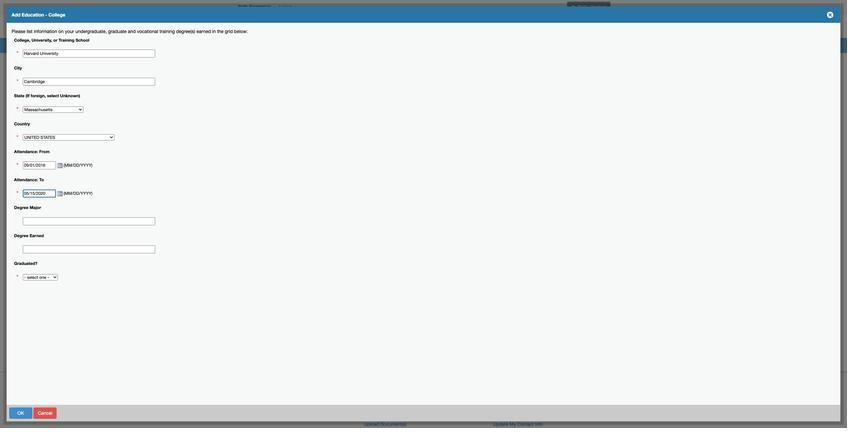 Task type: describe. For each thing, give the bounding box(es) containing it.
delete this row image
[[150, 85, 155, 91]]

shopping cart image
[[572, 5, 575, 9]]

illinois department of financial and professional regulation image
[[235, 15, 386, 36]]



Task type: vqa. For each thing, say whether or not it's contained in the screenshot.
button
yes



Task type: locate. For each thing, give the bounding box(es) containing it.
None text field
[[23, 50, 155, 58], [23, 190, 56, 198], [23, 50, 155, 58], [23, 190, 56, 198]]

None text field
[[23, 78, 155, 86], [23, 162, 56, 170], [23, 218, 155, 225], [23, 246, 155, 253], [23, 78, 155, 86], [23, 162, 56, 170], [23, 218, 155, 225], [23, 246, 155, 253]]

close window image
[[825, 10, 836, 20], [825, 10, 836, 20]]

None button
[[9, 408, 32, 419], [34, 408, 57, 419], [139, 408, 166, 419], [167, 408, 185, 419], [792, 408, 833, 419], [9, 408, 32, 419], [34, 408, 57, 419], [139, 408, 166, 419], [167, 408, 185, 419], [792, 408, 833, 419]]

None image field
[[56, 163, 62, 168], [56, 191, 62, 196], [56, 163, 62, 168], [56, 191, 62, 196]]



